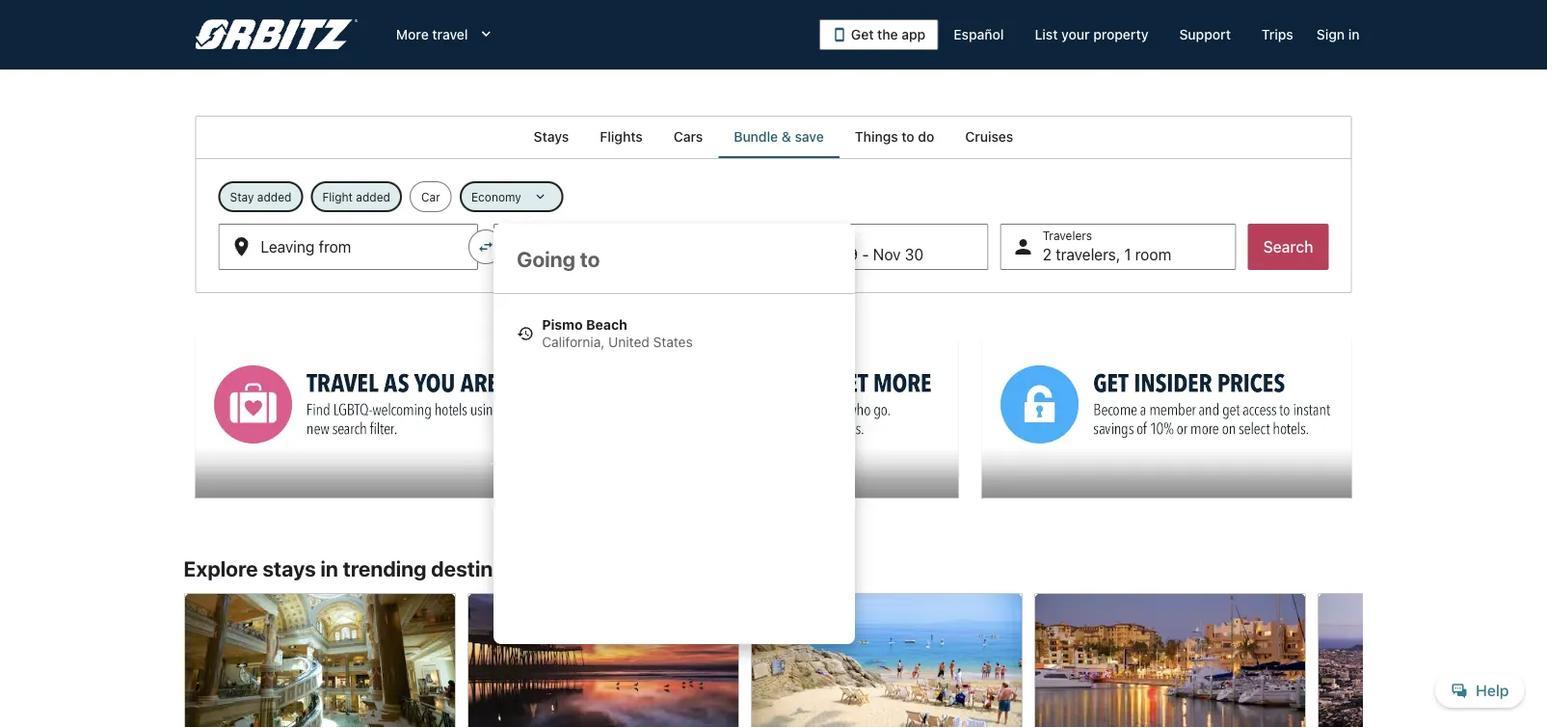 Task type: describe. For each thing, give the bounding box(es) containing it.
cruises
[[966, 129, 1014, 145]]

2 travelers, 1 room
[[1043, 245, 1172, 264]]

cars
[[674, 129, 703, 145]]

las vegas featuring interior views image
[[184, 593, 456, 727]]

marina cabo san lucas which includes a marina, a coastal town and night scenes image
[[1034, 593, 1306, 727]]

trips
[[1262, 27, 1294, 42]]

do
[[918, 129, 935, 145]]

destinations
[[431, 556, 554, 581]]

explore stays in trending destinations main content
[[0, 116, 1548, 727]]

orbitz logo image
[[195, 19, 358, 50]]

30
[[905, 245, 924, 264]]

search button
[[1249, 224, 1329, 270]]

things to do
[[855, 129, 935, 145]]

swap origin and destination values image
[[478, 238, 495, 256]]

1 nov from the left
[[808, 245, 836, 264]]

get the app
[[852, 27, 926, 42]]

stays
[[263, 556, 316, 581]]

beach
[[586, 317, 628, 333]]

search
[[1264, 238, 1314, 256]]

cars link
[[658, 116, 719, 158]]

room
[[1136, 245, 1172, 264]]

to
[[902, 129, 915, 145]]

español
[[954, 27, 1004, 42]]

sign in
[[1317, 27, 1360, 42]]

Going to text field
[[494, 224, 856, 293]]

show next card image
[[1353, 689, 1376, 713]]

explore
[[184, 556, 258, 581]]

things
[[855, 129, 899, 145]]

sign
[[1317, 27, 1345, 42]]

your
[[1062, 27, 1090, 42]]

california,
[[542, 334, 605, 350]]

flight added
[[322, 190, 391, 203]]

nov 29 - nov 30 button
[[766, 224, 989, 270]]

-
[[862, 245, 869, 264]]

get
[[852, 27, 874, 42]]

2
[[1043, 245, 1052, 264]]

stays link
[[519, 116, 585, 158]]

car
[[421, 190, 440, 203]]

more
[[396, 27, 429, 42]]

added for stay added
[[257, 190, 292, 203]]

support
[[1180, 27, 1231, 42]]

economy
[[472, 190, 521, 203]]

app
[[902, 27, 926, 42]]

stays
[[534, 129, 569, 145]]

travel
[[432, 27, 468, 42]]

economy button
[[460, 181, 564, 212]]

stay added
[[230, 190, 292, 203]]

in inside dropdown button
[[1349, 27, 1360, 42]]



Task type: locate. For each thing, give the bounding box(es) containing it.
states
[[653, 334, 693, 350]]

in
[[1349, 27, 1360, 42], [321, 556, 338, 581]]

tab list
[[195, 116, 1353, 158]]

tab list containing stays
[[195, 116, 1353, 158]]

list your property
[[1035, 27, 1149, 42]]

added
[[257, 190, 292, 203], [356, 190, 391, 203]]

2 added from the left
[[356, 190, 391, 203]]

added for flight added
[[356, 190, 391, 203]]

sign in button
[[1309, 17, 1368, 52]]

0 horizontal spatial in
[[321, 556, 338, 581]]

show previous card image
[[172, 689, 195, 713]]

united
[[609, 334, 650, 350]]

flights
[[600, 129, 643, 145]]

more travel
[[396, 27, 468, 42]]

cruises link
[[950, 116, 1029, 158]]

pismo beach california, united states
[[542, 317, 693, 350]]

2 travelers, 1 room button
[[1001, 224, 1237, 270]]

2 nov from the left
[[873, 245, 901, 264]]

0 horizontal spatial added
[[257, 190, 292, 203]]

added right stay
[[257, 190, 292, 203]]

stay
[[230, 190, 254, 203]]

español button
[[939, 17, 1020, 52]]

1 horizontal spatial in
[[1349, 27, 1360, 42]]

things to do link
[[840, 116, 950, 158]]

support link
[[1164, 17, 1247, 52]]

list
[[1035, 27, 1058, 42]]

0 vertical spatial in
[[1349, 27, 1360, 42]]

more travel button
[[381, 17, 511, 52]]

1 vertical spatial in
[[321, 556, 338, 581]]

&
[[782, 129, 792, 145]]

bundle & save
[[734, 129, 824, 145]]

property
[[1094, 27, 1149, 42]]

save
[[795, 129, 824, 145]]

trending
[[343, 556, 427, 581]]

1 horizontal spatial added
[[356, 190, 391, 203]]

flight
[[322, 190, 353, 203]]

nov 29 - nov 30
[[808, 245, 924, 264]]

nov left the 29
[[808, 245, 836, 264]]

trips link
[[1247, 17, 1309, 52]]

0 horizontal spatial nov
[[808, 245, 836, 264]]

explore stays in trending destinations
[[184, 556, 554, 581]]

list your property link
[[1020, 17, 1164, 52]]

travelers,
[[1056, 245, 1121, 264]]

in right the stays
[[321, 556, 338, 581]]

small image
[[517, 325, 535, 342]]

get the app link
[[820, 19, 939, 50]]

1 horizontal spatial nov
[[873, 245, 901, 264]]

1 added from the left
[[257, 190, 292, 203]]

nov right -
[[873, 245, 901, 264]]

in inside main content
[[321, 556, 338, 581]]

opens in a new window image
[[588, 340, 605, 357]]

added right flight
[[356, 190, 391, 203]]

puerto vallarta showing a beach, general coastal views and kayaking or canoeing image
[[751, 593, 1023, 727]]

the
[[878, 27, 899, 42]]

flights link
[[585, 116, 658, 158]]

bundle
[[734, 129, 778, 145]]

nov
[[808, 245, 836, 264], [873, 245, 901, 264]]

1
[[1125, 245, 1132, 264]]

in right sign
[[1349, 27, 1360, 42]]

bundle & save link
[[719, 116, 840, 158]]

29
[[840, 245, 858, 264]]

pismo beach featuring a sunset, views and tropical scenes image
[[467, 593, 739, 727]]

pismo
[[542, 317, 583, 333]]

download the app button image
[[832, 27, 848, 42]]

tab list inside explore stays in trending destinations main content
[[195, 116, 1353, 158]]



Task type: vqa. For each thing, say whether or not it's contained in the screenshot.
Bahamas
no



